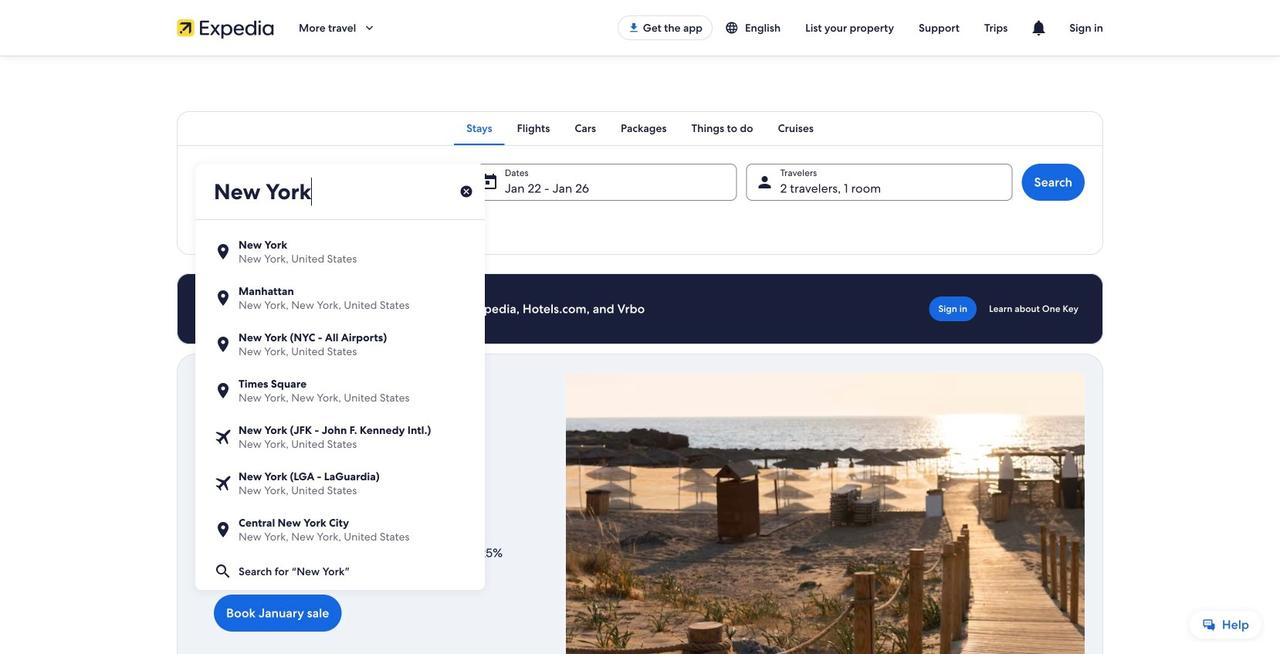 Task type: vqa. For each thing, say whether or not it's contained in the screenshot.
Going to Text Field
yes



Task type: describe. For each thing, give the bounding box(es) containing it.
download the app button image
[[628, 22, 640, 34]]

more travel image
[[362, 21, 376, 35]]

Going to text field
[[195, 164, 485, 219]]

communication center icon image
[[1030, 19, 1048, 37]]

small image
[[725, 21, 745, 35]]

clear going to image
[[459, 185, 473, 198]]



Task type: locate. For each thing, give the bounding box(es) containing it.
expedia logo image
[[177, 17, 274, 39]]

tab list
[[177, 111, 1103, 145]]

main content
[[0, 56, 1280, 654]]



